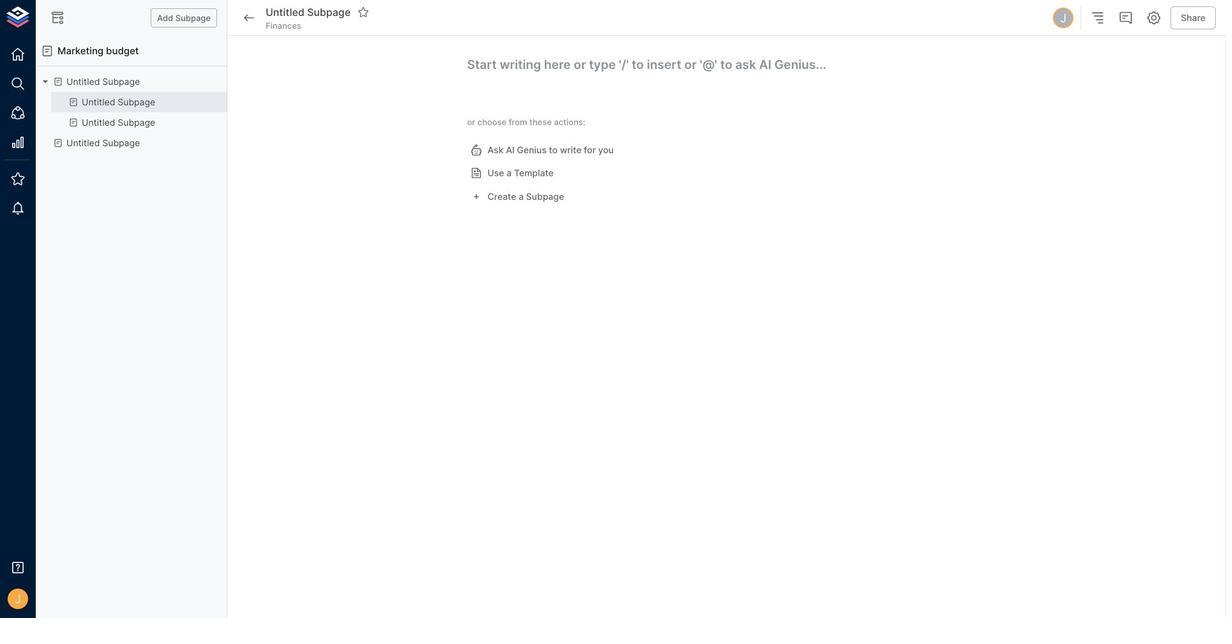 Task type: locate. For each thing, give the bounding box(es) containing it.
comments image
[[1119, 10, 1134, 26]]

go back image
[[242, 10, 257, 26]]



Task type: vqa. For each thing, say whether or not it's contained in the screenshot.
4th Bookmark icon from the bottom
no



Task type: describe. For each thing, give the bounding box(es) containing it.
table of contents image
[[1091, 10, 1106, 26]]

hide wiki image
[[50, 10, 65, 26]]

settings image
[[1147, 10, 1162, 26]]

favorite image
[[358, 6, 369, 18]]



